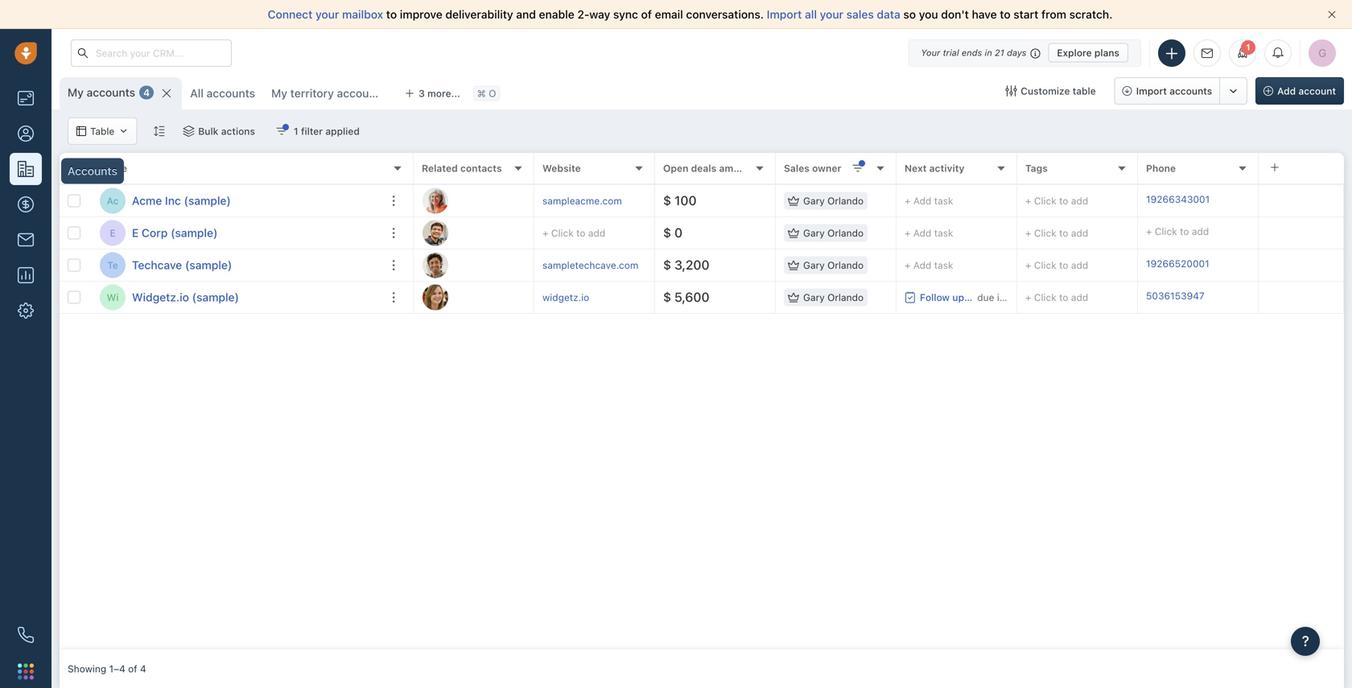 Task type: vqa. For each thing, say whether or not it's contained in the screenshot.


Task type: locate. For each thing, give the bounding box(es) containing it.
e
[[132, 226, 139, 239], [110, 227, 116, 239]]

1 horizontal spatial in
[[997, 292, 1005, 303]]

row group
[[60, 185, 414, 314], [414, 185, 1344, 314]]

in inside press space to select this row. row
[[997, 292, 1005, 303]]

import
[[767, 8, 802, 21], [1136, 85, 1167, 97]]

3 gary orlando from the top
[[803, 260, 864, 271]]

gary for 5,600
[[803, 292, 825, 303]]

1 orlando from the top
[[828, 195, 864, 206]]

gary
[[803, 195, 825, 206], [803, 227, 825, 239], [803, 260, 825, 271], [803, 292, 825, 303]]

2 + add task from the top
[[905, 227, 953, 239]]

my accounts 4
[[68, 86, 150, 99]]

1 cell from the top
[[1259, 185, 1344, 217]]

+ add task for $ 100
[[905, 195, 953, 206]]

in left "21" on the right
[[985, 47, 992, 58]]

$ 5,600
[[663, 289, 710, 305]]

(sample) up techcave (sample)
[[171, 226, 218, 239]]

19266520001
[[1146, 258, 1209, 269]]

1–4
[[109, 663, 125, 674]]

container_wx8msf4aqz5i3rn1 image
[[1006, 85, 1017, 97], [119, 126, 128, 136], [788, 292, 799, 303], [905, 292, 916, 303]]

accounts right all
[[207, 87, 255, 100]]

3 more... button
[[396, 82, 469, 105]]

1 left filter
[[294, 126, 298, 137]]

bulk actions
[[198, 126, 255, 137]]

task for $ 3,200
[[934, 260, 953, 271]]

widgetz.io (sample) link
[[132, 289, 239, 305]]

plans
[[1095, 47, 1120, 58]]

container_wx8msf4aqz5i3rn1 image inside bulk actions button
[[183, 126, 194, 137]]

2 vertical spatial task
[[934, 260, 953, 271]]

all accounts button
[[182, 77, 263, 109], [190, 87, 255, 100]]

3 task from the top
[[934, 260, 953, 271]]

2 row group from the left
[[414, 185, 1344, 314]]

1 gary orlando from the top
[[803, 195, 864, 206]]

1 vertical spatial task
[[934, 227, 953, 239]]

0 horizontal spatial of
[[128, 663, 137, 674]]

showing 1–4 of 4
[[68, 663, 146, 674]]

2 $ from the top
[[663, 225, 671, 240]]

1 horizontal spatial e
[[132, 226, 139, 239]]

press space to select this row. row containing widgetz.io (sample)
[[60, 282, 414, 314]]

gary orlando
[[803, 195, 864, 206], [803, 227, 864, 239], [803, 260, 864, 271], [803, 292, 864, 303]]

related
[[422, 163, 458, 174]]

widgetz.io link
[[543, 292, 589, 303]]

(sample) down techcave (sample) link
[[192, 291, 239, 304]]

1 horizontal spatial your
[[820, 8, 844, 21]]

deliverability
[[445, 8, 513, 21]]

freshworks switcher image
[[18, 663, 34, 680]]

all accounts
[[190, 87, 255, 100]]

0 horizontal spatial import
[[767, 8, 802, 21]]

accounts down send email icon
[[1170, 85, 1212, 97]]

$ left 5,600
[[663, 289, 671, 305]]

of right 1–4
[[128, 663, 137, 674]]

widgetz.io
[[543, 292, 589, 303]]

e up te
[[110, 227, 116, 239]]

techcave (sample)
[[132, 258, 232, 272]]

gary for 0
[[803, 227, 825, 239]]

accounts up applied
[[337, 87, 386, 100]]

1 your from the left
[[316, 8, 339, 21]]

+ click to add
[[1025, 195, 1088, 206], [1146, 226, 1209, 237], [543, 227, 605, 239], [1025, 227, 1088, 239], [1025, 260, 1088, 271], [1025, 292, 1088, 303]]

1 link
[[1229, 39, 1256, 67]]

email
[[655, 8, 683, 21]]

1 row group from the left
[[60, 185, 414, 314]]

4 down search your crm... text box
[[143, 87, 150, 98]]

1 for 1 filter applied
[[294, 126, 298, 137]]

owner
[[812, 163, 842, 174]]

⌘
[[477, 88, 486, 99]]

1
[[1246, 42, 1251, 52], [294, 126, 298, 137]]

widgetz.io
[[132, 291, 189, 304]]

amount
[[719, 163, 755, 174]]

click
[[1034, 195, 1057, 206], [1155, 226, 1177, 237], [551, 227, 574, 239], [1034, 227, 1057, 239], [1034, 260, 1057, 271], [1034, 292, 1057, 303]]

click for $ 5,600
[[1034, 292, 1057, 303]]

1 task from the top
[[934, 195, 953, 206]]

3 cell from the top
[[1259, 250, 1344, 281]]

1 horizontal spatial my
[[271, 87, 287, 100]]

2
[[1008, 292, 1014, 303]]

0 horizontal spatial my
[[68, 86, 84, 99]]

all
[[805, 8, 817, 21]]

container_wx8msf4aqz5i3rn1 image inside table popup button
[[76, 126, 86, 136]]

1 vertical spatial import
[[1136, 85, 1167, 97]]

2 orlando from the top
[[828, 227, 864, 239]]

2 task from the top
[[934, 227, 953, 239]]

account
[[1299, 85, 1336, 97]]

0 vertical spatial task
[[934, 195, 953, 206]]

$ 3,200
[[663, 257, 710, 273]]

3 gary from the top
[[803, 260, 825, 271]]

21
[[995, 47, 1004, 58]]

accounts inside import accounts button
[[1170, 85, 1212, 97]]

+ add task
[[905, 195, 953, 206], [905, 227, 953, 239], [905, 260, 953, 271]]

orlando
[[828, 195, 864, 206], [828, 227, 864, 239], [828, 260, 864, 271], [828, 292, 864, 303]]

my
[[68, 86, 84, 99], [271, 87, 287, 100]]

0 vertical spatial in
[[985, 47, 992, 58]]

task for $ 0
[[934, 227, 953, 239]]

my for my accounts 4
[[68, 86, 84, 99]]

add inside button
[[1278, 85, 1296, 97]]

my territory accounts button
[[263, 77, 392, 109], [271, 87, 386, 100]]

1 $ from the top
[[663, 193, 671, 208]]

l image
[[423, 188, 448, 214]]

add
[[1278, 85, 1296, 97], [914, 195, 932, 206], [914, 227, 932, 239], [914, 260, 932, 271]]

press space to select this row. row containing acme inc (sample)
[[60, 185, 414, 217]]

1 vertical spatial + add task
[[905, 227, 953, 239]]

press space to select this row. row containing $ 100
[[414, 185, 1344, 217]]

customize
[[1021, 85, 1070, 97]]

4 orlando from the top
[[828, 292, 864, 303]]

1 horizontal spatial of
[[641, 8, 652, 21]]

container_wx8msf4aqz5i3rn1 image
[[183, 126, 194, 137], [276, 126, 287, 137], [76, 126, 86, 136], [788, 195, 799, 206], [788, 227, 799, 239], [788, 260, 799, 271]]

2-
[[577, 8, 589, 21]]

days right 2
[[1016, 292, 1038, 303]]

contacts
[[460, 163, 502, 174]]

press space to select this row. row containing techcave (sample)
[[60, 250, 414, 282]]

2 your from the left
[[820, 8, 844, 21]]

1 vertical spatial 1
[[294, 126, 298, 137]]

4 gary from the top
[[803, 292, 825, 303]]

sampletechcave.com link
[[543, 260, 639, 271]]

3 $ from the top
[[663, 257, 671, 273]]

4 $ from the top
[[663, 289, 671, 305]]

1 filter applied button
[[266, 118, 370, 145]]

data
[[877, 8, 901, 21]]

0 vertical spatial 1
[[1246, 42, 1251, 52]]

$ 100
[[663, 193, 697, 208]]

orlando for 100
[[828, 195, 864, 206]]

your left 'mailbox'
[[316, 8, 339, 21]]

0 vertical spatial of
[[641, 8, 652, 21]]

3 orlando from the top
[[828, 260, 864, 271]]

accounts for all
[[207, 87, 255, 100]]

$ left "3,200"
[[663, 257, 671, 273]]

2 vertical spatial + add task
[[905, 260, 953, 271]]

add for $ 3,200
[[1071, 260, 1088, 271]]

of right 'sync'
[[641, 8, 652, 21]]

4 right 1–4
[[140, 663, 146, 674]]

accounts up table
[[87, 86, 135, 99]]

$ left 100
[[663, 193, 671, 208]]

0 horizontal spatial in
[[985, 47, 992, 58]]

phone image
[[18, 627, 34, 643]]

4 gary orlando from the top
[[803, 292, 864, 303]]

$ left 0
[[663, 225, 671, 240]]

have
[[972, 8, 997, 21]]

1 vertical spatial in
[[997, 292, 1005, 303]]

1 horizontal spatial 1
[[1246, 42, 1251, 52]]

name row
[[60, 153, 414, 185]]

gary for 3,200
[[803, 260, 825, 271]]

task for $ 100
[[934, 195, 953, 206]]

of
[[641, 8, 652, 21], [128, 663, 137, 674]]

accounts
[[1170, 85, 1212, 97], [87, 86, 135, 99], [207, 87, 255, 100], [337, 87, 386, 100]]

0 vertical spatial + add task
[[905, 195, 953, 206]]

+
[[1025, 195, 1032, 206], [905, 195, 911, 206], [1146, 226, 1152, 237], [543, 227, 549, 239], [1025, 227, 1032, 239], [905, 227, 911, 239], [1025, 260, 1032, 271], [905, 260, 911, 271], [1025, 292, 1032, 303]]

+ add task for $ 0
[[905, 227, 953, 239]]

(sample)
[[184, 194, 231, 207], [171, 226, 218, 239], [185, 258, 232, 272], [192, 291, 239, 304]]

+ add task for $ 3,200
[[905, 260, 953, 271]]

3
[[419, 88, 425, 99]]

0 horizontal spatial your
[[316, 8, 339, 21]]

gary orlando for $ 5,600
[[803, 292, 864, 303]]

2 gary orlando from the top
[[803, 227, 864, 239]]

press space to select this row. row containing $ 3,200
[[414, 250, 1344, 282]]

1 inside button
[[294, 126, 298, 137]]

my up table popup button
[[68, 86, 84, 99]]

1 + add task from the top
[[905, 195, 953, 206]]

+ click to add for $ 3,200
[[1025, 260, 1088, 271]]

my left territory
[[271, 87, 287, 100]]

$
[[663, 193, 671, 208], [663, 225, 671, 240], [663, 257, 671, 273], [663, 289, 671, 305]]

import accounts
[[1136, 85, 1212, 97]]

e left corp
[[132, 226, 139, 239]]

to
[[386, 8, 397, 21], [1000, 8, 1011, 21], [1059, 195, 1069, 206], [1180, 226, 1189, 237], [576, 227, 586, 239], [1059, 227, 1069, 239], [1059, 260, 1069, 271], [1059, 292, 1069, 303]]

trial
[[943, 47, 959, 58]]

cell
[[1259, 185, 1344, 217], [1259, 217, 1344, 249], [1259, 250, 1344, 281], [1259, 282, 1344, 313]]

gary for 100
[[803, 195, 825, 206]]

0 horizontal spatial e
[[110, 227, 116, 239]]

showing
[[68, 663, 106, 674]]

connect
[[268, 8, 313, 21]]

your right all
[[820, 8, 844, 21]]

0 horizontal spatial 1
[[294, 126, 298, 137]]

1 right send email icon
[[1246, 42, 1251, 52]]

press space to select this row. row
[[60, 185, 414, 217], [414, 185, 1344, 217], [60, 217, 414, 250], [414, 217, 1344, 250], [60, 250, 414, 282], [414, 250, 1344, 282], [60, 282, 414, 314], [414, 282, 1344, 314]]

1 vertical spatial of
[[128, 663, 137, 674]]

grid
[[60, 151, 1344, 650]]

days right "21" on the right
[[1007, 47, 1027, 58]]

1 gary from the top
[[803, 195, 825, 206]]

3 + add task from the top
[[905, 260, 953, 271]]

so
[[903, 8, 916, 21]]

1 horizontal spatial import
[[1136, 85, 1167, 97]]

close image
[[1328, 10, 1336, 19]]

e for e
[[110, 227, 116, 239]]

grid containing $ 100
[[60, 151, 1344, 650]]

4 cell from the top
[[1259, 282, 1344, 313]]

0 vertical spatial 4
[[143, 87, 150, 98]]

1 vertical spatial days
[[1016, 292, 1038, 303]]

in left 2
[[997, 292, 1005, 303]]

+ click to add for $ 5,600
[[1025, 292, 1088, 303]]

2 cell from the top
[[1259, 217, 1344, 249]]

click for $ 100
[[1034, 195, 1057, 206]]

filter
[[301, 126, 323, 137]]

sales
[[784, 163, 810, 174]]

add for $ 5,600
[[1071, 292, 1088, 303]]

2 gary from the top
[[803, 227, 825, 239]]

(sample) up widgetz.io (sample)
[[185, 258, 232, 272]]

j image
[[423, 220, 448, 246]]



Task type: describe. For each thing, give the bounding box(es) containing it.
name column header
[[92, 153, 414, 185]]

sync
[[613, 8, 638, 21]]

table
[[1073, 85, 1096, 97]]

1 filter applied
[[294, 126, 360, 137]]

gary orlando for $ 0
[[803, 227, 864, 239]]

explore plans
[[1057, 47, 1120, 58]]

accounts for import
[[1170, 85, 1212, 97]]

1 for 1
[[1246, 42, 1251, 52]]

customize table button
[[995, 77, 1107, 105]]

0 vertical spatial import
[[767, 8, 802, 21]]

style_myh0__igzzd8unmi image
[[153, 126, 164, 137]]

import inside button
[[1136, 85, 1167, 97]]

add for $ 0
[[914, 227, 932, 239]]

orlando for 0
[[828, 227, 864, 239]]

techcave
[[132, 258, 182, 272]]

$ 0
[[663, 225, 683, 240]]

(sample) inside "link"
[[192, 291, 239, 304]]

press space to select this row. row containing $ 5,600
[[414, 282, 1344, 314]]

techcave (sample) link
[[132, 257, 232, 273]]

5036153947 link
[[1146, 289, 1205, 306]]

you
[[919, 8, 938, 21]]

cell for $ 3,200
[[1259, 250, 1344, 281]]

enable
[[539, 8, 575, 21]]

row group containing acme inc (sample)
[[60, 185, 414, 314]]

$ for $ 0
[[663, 225, 671, 240]]

⌘ o
[[477, 88, 496, 99]]

inc
[[165, 194, 181, 207]]

way
[[589, 8, 610, 21]]

actions
[[221, 126, 255, 137]]

orlando for 5,600
[[828, 292, 864, 303]]

0 vertical spatial days
[[1007, 47, 1027, 58]]

my accounts link
[[68, 85, 135, 101]]

activity
[[929, 163, 965, 174]]

connect your mailbox link
[[268, 8, 386, 21]]

5036153947
[[1146, 290, 1205, 301]]

(sample) right inc
[[184, 194, 231, 207]]

5,600
[[675, 289, 710, 305]]

cell for $ 0
[[1259, 217, 1344, 249]]

mailbox
[[342, 8, 383, 21]]

e corp (sample)
[[132, 226, 218, 239]]

corp
[[142, 226, 168, 239]]

ac
[[107, 195, 119, 206]]

scratch.
[[1069, 8, 1113, 21]]

explore
[[1057, 47, 1092, 58]]

your
[[921, 47, 940, 58]]

connect your mailbox to improve deliverability and enable 2-way sync of email conversations. import all your sales data so you don't have to start from scratch.
[[268, 8, 1113, 21]]

improve
[[400, 8, 443, 21]]

due in 2 days
[[977, 292, 1038, 303]]

import accounts button
[[1115, 77, 1220, 105]]

sampletechcave.com
[[543, 260, 639, 271]]

+ click to add for $ 0
[[1025, 227, 1088, 239]]

$ for $ 5,600
[[663, 289, 671, 305]]

import accounts group
[[1115, 77, 1248, 105]]

bulk
[[198, 126, 218, 137]]

orlando for 3,200
[[828, 260, 864, 271]]

3,200
[[675, 257, 710, 273]]

row group containing $ 100
[[414, 185, 1344, 314]]

deals
[[691, 163, 717, 174]]

widgetz.io (sample)
[[132, 291, 239, 304]]

name
[[100, 163, 127, 174]]

3 more...
[[419, 88, 460, 99]]

import all your sales data link
[[767, 8, 903, 21]]

phone
[[1146, 163, 1176, 174]]

related contacts
[[422, 163, 502, 174]]

add account button
[[1256, 77, 1344, 105]]

add for $ 3,200
[[914, 260, 932, 271]]

sales owner
[[784, 163, 842, 174]]

4 inside my accounts 4
[[143, 87, 150, 98]]

19266520001 link
[[1146, 257, 1209, 274]]

conversations.
[[686, 8, 764, 21]]

gary orlando for $ 100
[[803, 195, 864, 206]]

start
[[1014, 8, 1039, 21]]

click for $ 3,200
[[1034, 260, 1057, 271]]

your trial ends in 21 days
[[921, 47, 1027, 58]]

Search your CRM... text field
[[71, 39, 232, 67]]

j image
[[423, 285, 448, 310]]

e for e corp (sample)
[[132, 226, 139, 239]]

add for $ 100
[[1071, 195, 1088, 206]]

click for $ 0
[[1034, 227, 1057, 239]]

customize table
[[1021, 85, 1096, 97]]

press space to select this row. row containing e corp (sample)
[[60, 217, 414, 250]]

acme inc (sample) link
[[132, 193, 231, 209]]

acme
[[132, 194, 162, 207]]

1 vertical spatial 4
[[140, 663, 146, 674]]

more...
[[427, 88, 460, 99]]

$ for $ 3,200
[[663, 257, 671, 273]]

19266343001 link
[[1146, 192, 1210, 209]]

ends
[[962, 47, 982, 58]]

from
[[1042, 8, 1066, 21]]

territory
[[290, 87, 334, 100]]

next
[[905, 163, 927, 174]]

wi
[[107, 292, 119, 303]]

container_wx8msf4aqz5i3rn1 image inside customize table button
[[1006, 85, 1017, 97]]

applied
[[325, 126, 360, 137]]

open
[[663, 163, 689, 174]]

0
[[675, 225, 683, 240]]

s image
[[423, 252, 448, 278]]

phone element
[[10, 619, 42, 651]]

add for $ 0
[[1071, 227, 1088, 239]]

19266343001
[[1146, 193, 1210, 205]]

te
[[107, 260, 118, 271]]

all
[[190, 87, 204, 100]]

don't
[[941, 8, 969, 21]]

gary orlando for $ 3,200
[[803, 260, 864, 271]]

sampleacme.com
[[543, 195, 622, 206]]

bulk actions button
[[172, 118, 266, 145]]

send email image
[[1202, 48, 1213, 59]]

$ for $ 100
[[663, 193, 671, 208]]

cell for $ 5,600
[[1259, 282, 1344, 313]]

and
[[516, 8, 536, 21]]

accounts for my
[[87, 86, 135, 99]]

my for my territory accounts
[[271, 87, 287, 100]]

website
[[543, 163, 581, 174]]

o
[[489, 88, 496, 99]]

add for $ 100
[[914, 195, 932, 206]]

press space to select this row. row containing $ 0
[[414, 217, 1344, 250]]

+ click to add for $ 100
[[1025, 195, 1088, 206]]

cell for $ 100
[[1259, 185, 1344, 217]]

add account
[[1278, 85, 1336, 97]]

container_wx8msf4aqz5i3rn1 image inside 1 filter applied button
[[276, 126, 287, 137]]

sales
[[847, 8, 874, 21]]

container_wx8msf4aqz5i3rn1 image inside table popup button
[[119, 126, 128, 136]]

acme inc (sample)
[[132, 194, 231, 207]]

days inside press space to select this row. row
[[1016, 292, 1038, 303]]

due
[[977, 292, 995, 303]]



